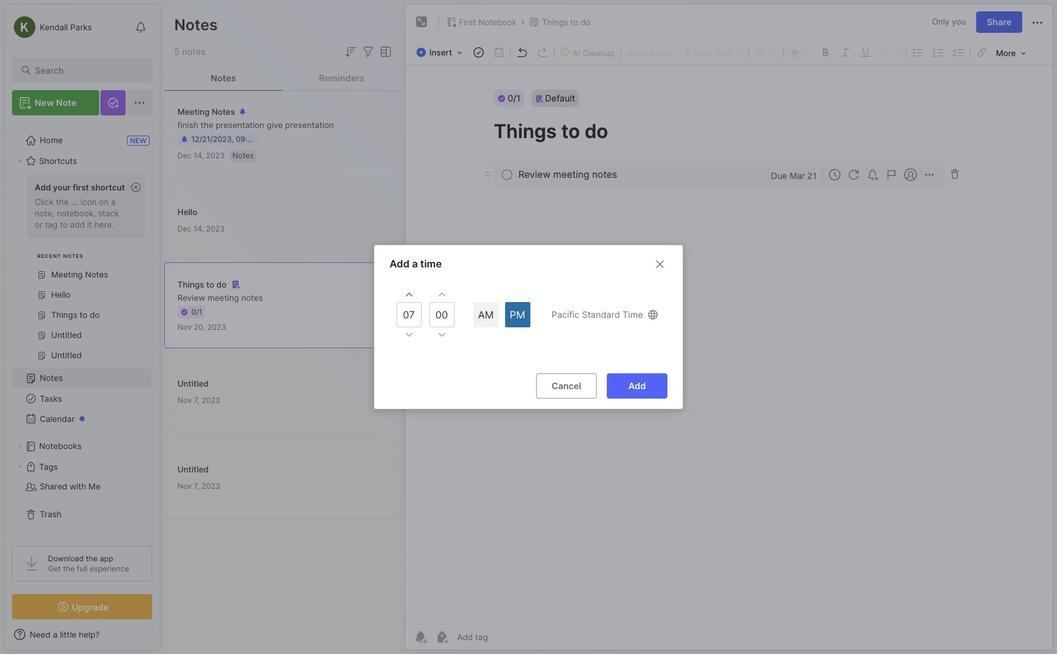 Task type: vqa. For each thing, say whether or not it's contained in the screenshot.
New
yes



Task type: locate. For each thing, give the bounding box(es) containing it.
tab list
[[164, 66, 401, 91]]

recent
[[37, 253, 61, 260]]

1 vertical spatial am
[[478, 309, 494, 321]]

dec down finish
[[177, 151, 192, 160]]

1 vertical spatial things to do
[[177, 280, 227, 290]]

new
[[130, 136, 147, 145]]

highlight image
[[876, 44, 905, 61]]

0 vertical spatial things to do
[[542, 17, 591, 27]]

me
[[88, 482, 101, 492]]

0 vertical spatial 7,
[[194, 396, 199, 405]]

0 horizontal spatial a
[[111, 197, 116, 207]]

1 vertical spatial 14,
[[194, 224, 204, 233]]

2 horizontal spatial to
[[570, 17, 578, 27]]

0 horizontal spatial things to do
[[177, 280, 227, 290]]

0 vertical spatial things
[[542, 17, 568, 27]]

Note Editor text field
[[405, 65, 1053, 625]]

0 vertical spatial dec 14, 2023
[[177, 151, 225, 160]]

note,
[[35, 208, 54, 218]]

dec 14, 2023 down "hello"
[[177, 224, 225, 233]]

7,
[[194, 396, 199, 405], [194, 482, 199, 491]]

untitled
[[177, 379, 209, 389], [177, 464, 209, 475]]

the
[[201, 120, 213, 130], [56, 197, 69, 207], [86, 554, 98, 564], [63, 565, 75, 574]]

expand notebooks image
[[16, 443, 24, 451]]

1 vertical spatial things
[[177, 280, 204, 290]]

1 nov 7, 2023 from the top
[[177, 396, 220, 405]]

tags button
[[12, 457, 152, 477]]

do inside button
[[581, 17, 591, 27]]

0 vertical spatial 14,
[[194, 151, 204, 160]]

dec
[[177, 151, 192, 160], [177, 224, 192, 233]]

add for a
[[390, 258, 410, 270]]

1 horizontal spatial presentation
[[285, 120, 334, 130]]

0 vertical spatial to
[[570, 17, 578, 27]]

notes right meeting
[[241, 293, 263, 303]]

0 vertical spatial a
[[111, 197, 116, 207]]

or
[[35, 220, 43, 230]]

add a reminder image
[[413, 630, 428, 645]]

meeting notes
[[177, 107, 235, 117]]

am down finish the presentation give presentation
[[259, 135, 271, 144]]

a right the 'on'
[[111, 197, 116, 207]]

1 horizontal spatial things
[[542, 17, 568, 27]]

tag
[[45, 220, 58, 230]]

app
[[100, 554, 113, 564]]

am left pm
[[478, 309, 494, 321]]

0/1
[[191, 307, 202, 317]]

pacific standard time button
[[549, 306, 663, 324]]

notes inside 'button'
[[211, 72, 236, 83]]

1 vertical spatial dec
[[177, 224, 192, 233]]

2 vertical spatial to
[[206, 280, 214, 290]]

the for click
[[56, 197, 69, 207]]

2 horizontal spatial add
[[628, 381, 646, 391]]

presentation right give
[[285, 120, 334, 130]]

things right notebook
[[542, 17, 568, 27]]

dec 14, 2023 down 12/21/2023,
[[177, 151, 225, 160]]

note window element
[[405, 4, 1053, 651]]

the down meeting notes
[[201, 120, 213, 130]]

2 vertical spatial add
[[628, 381, 646, 391]]

1 horizontal spatial do
[[581, 17, 591, 27]]

1 horizontal spatial a
[[412, 258, 418, 270]]

to
[[570, 17, 578, 27], [60, 220, 68, 230], [206, 280, 214, 290]]

calendar
[[40, 414, 75, 424]]

tree containing home
[[4, 123, 160, 535]]

14, down 12/21/2023,
[[194, 151, 204, 160]]

main element
[[0, 0, 164, 655]]

1 horizontal spatial am
[[478, 309, 494, 321]]

the left ...
[[56, 197, 69, 207]]

1 vertical spatial to
[[60, 220, 68, 230]]

1 vertical spatial add
[[390, 258, 410, 270]]

a left time
[[412, 258, 418, 270]]

tree
[[4, 123, 160, 535]]

1 vertical spatial dec 14, 2023
[[177, 224, 225, 233]]

0 horizontal spatial am
[[259, 135, 271, 144]]

undo image
[[513, 44, 531, 61]]

2023
[[206, 151, 225, 160], [206, 224, 225, 233], [207, 323, 226, 332], [202, 396, 220, 405], [202, 482, 220, 491]]

notes right 5
[[182, 46, 206, 57]]

1 vertical spatial nov
[[177, 396, 192, 405]]

group containing add your first shortcut
[[12, 171, 152, 374]]

12/21/2023,
[[191, 135, 234, 144]]

notes button
[[164, 66, 283, 91]]

click
[[35, 197, 54, 207]]

0 vertical spatial nov 7, 2023
[[177, 396, 220, 405]]

group
[[12, 171, 152, 374]]

5
[[174, 46, 180, 57]]

dec down "hello"
[[177, 224, 192, 233]]

add for your
[[35, 183, 51, 193]]

am button
[[472, 301, 500, 329]]

font size image
[[750, 44, 782, 61]]

2 vertical spatial nov
[[177, 482, 192, 491]]

expand note image
[[414, 15, 429, 30]]

0 vertical spatial add
[[35, 183, 51, 193]]

1 vertical spatial notes
[[241, 293, 263, 303]]

add
[[35, 183, 51, 193], [390, 258, 410, 270], [628, 381, 646, 391]]

1 horizontal spatial add
[[390, 258, 410, 270]]

add inside group
[[35, 183, 51, 193]]

14, down "hello"
[[194, 224, 204, 233]]

1 nov from the top
[[177, 323, 192, 332]]

things
[[542, 17, 568, 27], [177, 280, 204, 290]]

the inside group
[[56, 197, 69, 207]]

full
[[77, 565, 88, 574]]

trash
[[40, 510, 61, 520]]

review
[[177, 293, 205, 303]]

nov 7, 2023
[[177, 396, 220, 405], [177, 482, 220, 491]]

group inside main element
[[12, 171, 152, 374]]

0 vertical spatial dec
[[177, 151, 192, 160]]

notes
[[182, 46, 206, 57], [241, 293, 263, 303]]

0 horizontal spatial add
[[35, 183, 51, 193]]

experience
[[90, 565, 129, 574]]

tasks
[[40, 394, 62, 404]]

add inside button
[[628, 381, 646, 391]]

the up full
[[86, 554, 98, 564]]

2 presentation from the left
[[285, 120, 334, 130]]

notes right recent on the left top of the page
[[63, 253, 84, 260]]

upgrade
[[72, 602, 109, 613]]

things up review
[[177, 280, 204, 290]]

notebook
[[478, 17, 517, 27]]

0 vertical spatial do
[[581, 17, 591, 27]]

new note
[[35, 97, 77, 108]]

things to do
[[542, 17, 591, 27], [177, 280, 227, 290]]

1 7, from the top
[[194, 396, 199, 405]]

notes up meeting notes
[[211, 72, 236, 83]]

None search field
[[35, 63, 141, 78]]

recent notes
[[37, 253, 84, 260]]

am
[[259, 135, 271, 144], [478, 309, 494, 321]]

only
[[932, 17, 950, 27]]

0 vertical spatial nov
[[177, 323, 192, 332]]

hello
[[177, 207, 197, 217]]

5 notes
[[174, 46, 206, 57]]

0 horizontal spatial to
[[60, 220, 68, 230]]

notes down 09:00 on the top left of the page
[[232, 151, 254, 160]]

0 vertical spatial notes
[[182, 46, 206, 57]]

notes inside group
[[63, 253, 84, 260]]

notes up tasks
[[40, 373, 63, 383]]

font color image
[[785, 44, 815, 61]]

1 vertical spatial untitled
[[177, 464, 209, 475]]

icon
[[80, 197, 97, 207]]

0 horizontal spatial presentation
[[216, 120, 264, 130]]

1 vertical spatial 7,
[[194, 482, 199, 491]]

presentation up 09:00 on the top left of the page
[[216, 120, 264, 130]]

1 horizontal spatial things to do
[[542, 17, 591, 27]]

nov
[[177, 323, 192, 332], [177, 396, 192, 405], [177, 482, 192, 491]]

1 vertical spatial nov 7, 2023
[[177, 482, 220, 491]]

you
[[952, 17, 966, 27]]

presentation
[[216, 120, 264, 130], [285, 120, 334, 130]]

review meeting notes
[[177, 293, 263, 303]]

0 vertical spatial am
[[259, 135, 271, 144]]

1 horizontal spatial to
[[206, 280, 214, 290]]

0 vertical spatial untitled
[[177, 379, 209, 389]]

a
[[111, 197, 116, 207], [412, 258, 418, 270]]

Select hour number field
[[396, 302, 422, 328]]

notes up 12/21/2023, 09:00 am
[[212, 107, 235, 117]]

shared with me link
[[12, 477, 152, 498]]

0 horizontal spatial do
[[216, 280, 227, 290]]

1 vertical spatial a
[[412, 258, 418, 270]]

notes
[[174, 16, 218, 34], [211, 72, 236, 83], [212, 107, 235, 117], [232, 151, 254, 160], [63, 253, 84, 260], [40, 373, 63, 383]]

add button
[[607, 374, 667, 399]]

here.
[[94, 220, 114, 230]]



Task type: describe. For each thing, give the bounding box(es) containing it.
on
[[99, 197, 109, 207]]

...
[[71, 197, 78, 207]]

give
[[267, 120, 283, 130]]

pm button
[[504, 301, 531, 329]]

stack
[[98, 208, 119, 218]]

standard
[[582, 309, 620, 320]]

Select minute number field
[[429, 302, 454, 328]]

1 14, from the top
[[194, 151, 204, 160]]

tree inside main element
[[4, 123, 160, 535]]

2 dec 14, 2023 from the top
[[177, 224, 225, 233]]

your
[[53, 183, 71, 193]]

add your first shortcut
[[35, 183, 125, 193]]

shortcuts
[[39, 156, 77, 166]]

more image
[[992, 44, 1030, 61]]

pacific standard time
[[552, 309, 643, 320]]

it
[[87, 220, 92, 230]]

to inside button
[[570, 17, 578, 27]]

note
[[56, 97, 77, 108]]

tab list containing notes
[[164, 66, 401, 91]]

things inside things to do button
[[542, 17, 568, 27]]

20,
[[194, 323, 205, 332]]

meeting
[[177, 107, 210, 117]]

close image
[[652, 257, 667, 272]]

12/21/2023, 09:00 am
[[191, 135, 271, 144]]

notes up 5 notes
[[174, 16, 218, 34]]

am inside button
[[478, 309, 494, 321]]

things to do button
[[527, 13, 593, 31]]

09:00
[[236, 135, 257, 144]]

tasks button
[[12, 389, 152, 409]]

share
[[987, 16, 1012, 27]]

heading level image
[[623, 44, 687, 61]]

shared with me
[[40, 482, 101, 492]]

nov 20, 2023
[[177, 323, 226, 332]]

notebook,
[[57, 208, 96, 218]]

cancel
[[552, 381, 581, 391]]

download the app get the full experience
[[48, 554, 129, 574]]

reminders button
[[283, 66, 401, 91]]

add tag image
[[434, 630, 450, 645]]

finish the presentation give presentation
[[177, 120, 334, 130]]

time
[[420, 258, 442, 270]]

0 horizontal spatial notes
[[182, 46, 206, 57]]

the for finish
[[201, 120, 213, 130]]

notebooks
[[39, 442, 82, 452]]

download
[[48, 554, 84, 564]]

finish
[[177, 120, 198, 130]]

only you
[[932, 17, 966, 27]]

Search text field
[[35, 64, 141, 76]]

2 14, from the top
[[194, 224, 204, 233]]

task image
[[470, 44, 488, 61]]

add
[[70, 220, 85, 230]]

click the ...
[[35, 197, 78, 207]]

notebooks link
[[12, 437, 152, 457]]

calendar button
[[12, 409, 152, 429]]

pm
[[510, 309, 525, 321]]

shortcut
[[91, 183, 125, 193]]

2 nov from the top
[[177, 396, 192, 405]]

2 nov 7, 2023 from the top
[[177, 482, 220, 491]]

a inside icon on a note, notebook, stack or tag to add it here.
[[111, 197, 116, 207]]

shared
[[40, 482, 67, 492]]

the down "download" at the left bottom of page
[[63, 565, 75, 574]]

1 dec from the top
[[177, 151, 192, 160]]

with
[[70, 482, 86, 492]]

1 horizontal spatial notes
[[241, 293, 263, 303]]

new
[[35, 97, 54, 108]]

2 7, from the top
[[194, 482, 199, 491]]

none search field inside main element
[[35, 63, 141, 78]]

first notebook
[[459, 17, 517, 27]]

1 presentation from the left
[[216, 120, 264, 130]]

first notebook button
[[444, 13, 519, 31]]

the for download
[[86, 554, 98, 564]]

font family image
[[690, 44, 747, 61]]

insert image
[[413, 44, 469, 61]]

to inside icon on a note, notebook, stack or tag to add it here.
[[60, 220, 68, 230]]

1 untitled from the top
[[177, 379, 209, 389]]

2 dec from the top
[[177, 224, 192, 233]]

time
[[623, 309, 643, 320]]

2 untitled from the top
[[177, 464, 209, 475]]

upgrade button
[[12, 595, 152, 620]]

icon on a note, notebook, stack or tag to add it here.
[[35, 197, 119, 230]]

trash link
[[12, 505, 152, 525]]

1 dec 14, 2023 from the top
[[177, 151, 225, 160]]

0 horizontal spatial things
[[177, 280, 204, 290]]

pacific
[[552, 309, 579, 320]]

first
[[73, 183, 89, 193]]

things to do inside things to do button
[[542, 17, 591, 27]]

get
[[48, 565, 61, 574]]

1 vertical spatial do
[[216, 280, 227, 290]]

meeting
[[208, 293, 239, 303]]

add a time
[[390, 258, 442, 270]]

expand tags image
[[16, 464, 24, 471]]

3 nov from the top
[[177, 482, 192, 491]]

shortcuts button
[[12, 151, 152, 171]]

tags
[[39, 462, 58, 472]]

share button
[[976, 11, 1022, 33]]

cancel button
[[536, 374, 597, 399]]

notes link
[[12, 369, 152, 389]]

first
[[459, 17, 476, 27]]

reminders
[[319, 72, 365, 83]]

home
[[40, 135, 63, 145]]



